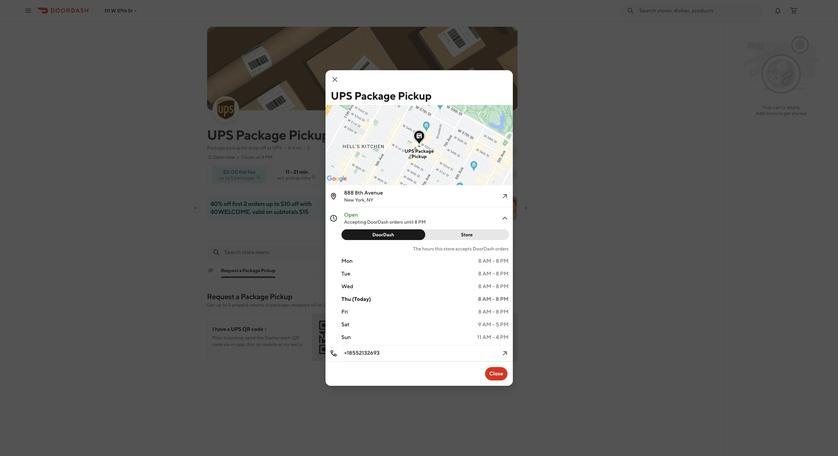 Task type: locate. For each thing, give the bounding box(es) containing it.
accepting
[[344, 220, 366, 225]]

1 vertical spatial 5
[[228, 303, 231, 308]]

open up accepting
[[344, 212, 358, 218]]

11 left 21
[[285, 169, 289, 175]]

i have a ups shipping label image
[[470, 314, 518, 361]]

add button down 4
[[496, 347, 513, 357]]

888 8th avenue new york, ny
[[344, 190, 383, 203]]

add down 11 am - 4 pm
[[500, 349, 509, 355]]

5 up 4
[[496, 322, 499, 328]]

1 horizontal spatial 11
[[477, 334, 481, 341]]

affix the label on your sealed package. doordash does not provide printing for labels or packing materials.
[[370, 335, 453, 354]]

pickup up 'now'
[[226, 145, 241, 151]]

0 horizontal spatial at
[[256, 155, 260, 160]]

am for sun
[[483, 334, 491, 341]]

0 vertical spatial for
[[242, 145, 247, 151]]

0 vertical spatial up
[[219, 175, 224, 181]]

2 horizontal spatial add
[[756, 111, 765, 116]]

off right dropped
[[311, 303, 317, 308]]

1 horizontal spatial at
[[267, 145, 272, 151]]

2 add button from the left
[[496, 347, 513, 357]]

1 horizontal spatial add button
[[496, 347, 513, 357]]

avenue
[[364, 190, 383, 196]]

1 click item image from the top
[[501, 192, 509, 200]]

- for tue
[[493, 271, 495, 277]]

open inside open accepting doordash orders until 8 pm
[[344, 212, 358, 218]]

to for is
[[779, 111, 783, 116]]

request
[[221, 268, 238, 273], [207, 292, 234, 301]]

• left 0.4
[[284, 145, 286, 151]]

est. pickup time
[[277, 175, 311, 181]]

pm for fri
[[500, 309, 509, 315]]

11 for 11 - 21 min
[[285, 169, 289, 175]]

to inside your cart is empty add items to get started
[[779, 111, 783, 116]]

0 horizontal spatial •
[[237, 155, 239, 160]]

8 am - 8 pm
[[478, 258, 509, 264], [478, 271, 509, 277], [478, 283, 509, 290], [478, 296, 509, 303], [478, 309, 509, 315]]

0 vertical spatial 11
[[285, 169, 289, 175]]

st
[[128, 8, 133, 13]]

request for request a package pickup
[[221, 268, 238, 273]]

package pickup for drop-off at ups • 0.4 mi • $
[[207, 145, 310, 151]]

more info button
[[481, 147, 518, 157]]

at down package pickup for drop-off at ups • 0.4 mi • $ in the top left of the page
[[256, 155, 260, 160]]

1 horizontal spatial open
[[344, 212, 358, 218]]

info
[[505, 149, 513, 155]]

add down 'your'
[[756, 111, 765, 116]]

• left $
[[303, 145, 305, 151]]

0 vertical spatial open
[[213, 155, 225, 160]]

orders
[[248, 200, 265, 207], [390, 220, 403, 225], [495, 246, 509, 252]]

until
[[404, 220, 414, 225]]

items
[[766, 111, 778, 116]]

cart
[[773, 105, 782, 110]]

2 vertical spatial orders
[[495, 246, 509, 252]]

1 vertical spatial on
[[401, 335, 406, 341]]

the inside affix the label on your sealed package. doordash does not provide printing for labels or packing materials.
[[381, 335, 388, 341]]

thu (today)
[[341, 296, 371, 303]]

11 down 9
[[477, 334, 481, 341]]

the
[[401, 303, 408, 308], [381, 335, 388, 341]]

package.
[[432, 335, 451, 341]]

0 vertical spatial click item image
[[501, 192, 509, 200]]

1 vertical spatial up
[[266, 200, 273, 207]]

off
[[260, 145, 266, 151], [224, 200, 231, 207], [292, 200, 299, 207], [311, 303, 317, 308]]

open now
[[213, 155, 235, 160]]

close button
[[485, 367, 507, 381]]

1 horizontal spatial packages
[[271, 303, 291, 308]]

or right returns
[[265, 303, 270, 308]]

or inside affix the label on your sealed package. doordash does not provide printing for labels or packing materials.
[[384, 349, 388, 354]]

doordash inside affix the label on your sealed package. doordash does not provide printing for labels or packing materials.
[[370, 342, 392, 347]]

0 horizontal spatial on
[[266, 208, 273, 216]]

at right drop-
[[267, 145, 272, 151]]

1 vertical spatial packages
[[271, 303, 291, 308]]

pickup for time
[[286, 175, 300, 181]]

2 vertical spatial up
[[216, 303, 222, 308]]

0 horizontal spatial pickup
[[226, 145, 241, 151]]

$0.00 flat fee
[[223, 169, 256, 175]]

5
[[231, 175, 233, 181], [228, 303, 231, 308], [496, 322, 499, 328]]

powered by google image
[[327, 176, 347, 182]]

0 horizontal spatial or
[[265, 303, 270, 308]]

+18552132693
[[344, 350, 380, 356]]

111
[[104, 8, 110, 13]]

i have a ups qr code image
[[312, 314, 360, 361]]

open for open now
[[213, 155, 225, 160]]

the hours this store accepts doordash orders
[[413, 246, 509, 252]]

sealed
[[418, 335, 431, 341]]

new
[[344, 197, 354, 203]]

pm for sat
[[500, 322, 509, 328]]

1 vertical spatial request
[[207, 292, 234, 301]]

orders inside 40% off first 2 orders up to $10 off with 40welcome, valid on subtotals $15
[[248, 200, 265, 207]]

0 horizontal spatial the
[[381, 335, 388, 341]]

1 horizontal spatial add
[[500, 349, 509, 355]]

the right of at the left bottom of the page
[[401, 303, 408, 308]]

am for fri
[[483, 309, 491, 315]]

with
[[300, 200, 312, 207]]

for down the package.
[[447, 342, 453, 347]]

ups package pickup
[[331, 89, 432, 102], [207, 127, 330, 143], [405, 149, 434, 159], [405, 149, 434, 159]]

0 horizontal spatial add button
[[338, 347, 356, 357]]

5 inside request a package pickup get up to 5 prepaid returns or packages dropped off at ups. dasher will send you a photo of the receipt.
[[228, 303, 231, 308]]

1 vertical spatial or
[[384, 349, 388, 354]]

5 left 'flat'
[[231, 175, 233, 181]]

• right 'now'
[[237, 155, 239, 160]]

at
[[267, 145, 272, 151], [256, 155, 260, 160], [318, 303, 322, 308]]

1 vertical spatial pickup
[[286, 175, 300, 181]]

doordash up labels
[[370, 342, 392, 347]]

fri
[[341, 309, 348, 315]]

for left drop-
[[242, 145, 247, 151]]

0 horizontal spatial 11
[[285, 169, 289, 175]]

for inside affix the label on your sealed package. doordash does not provide printing for labels or packing materials.
[[447, 342, 453, 347]]

1 horizontal spatial pickup
[[286, 175, 300, 181]]

1 horizontal spatial the
[[401, 303, 408, 308]]

ups package pickup image
[[207, 27, 518, 110], [213, 97, 238, 122]]

notification bell image
[[774, 7, 782, 15]]

1 vertical spatial the
[[381, 335, 388, 341]]

2 horizontal spatial at
[[318, 303, 322, 308]]

0 horizontal spatial for
[[242, 145, 247, 151]]

to left get
[[779, 111, 783, 116]]

add button
[[338, 347, 356, 357], [496, 347, 513, 357]]

request a package pickup get up to 5 prepaid returns or packages dropped off at ups. dasher will send you a photo of the receipt.
[[207, 292, 425, 308]]

request inside request a package pickup get up to 5 prepaid returns or packages dropped off at ups. dasher will send you a photo of the receipt.
[[207, 292, 234, 301]]

0 vertical spatial pickup
[[226, 145, 241, 151]]

orders inside open accepting doordash orders until 8 pm
[[390, 220, 403, 225]]

provide
[[412, 342, 428, 347]]

up inside request a package pickup get up to 5 prepaid returns or packages dropped off at ups. dasher will send you a photo of the receipt.
[[216, 303, 222, 308]]

started
[[792, 111, 807, 116]]

1 vertical spatial at
[[256, 155, 260, 160]]

up for package
[[216, 303, 222, 308]]

up down open now
[[219, 175, 224, 181]]

2 horizontal spatial orders
[[495, 246, 509, 252]]

2 click item image from the top
[[501, 214, 509, 223]]

1 vertical spatial for
[[447, 342, 453, 347]]

0 vertical spatial the
[[401, 303, 408, 308]]

1 vertical spatial orders
[[390, 220, 403, 225]]

doordash down open accepting doordash orders until 8 pm
[[372, 232, 394, 238]]

time
[[301, 175, 311, 181]]

11 am - 4 pm
[[477, 334, 509, 341]]

2 vertical spatial click item image
[[501, 350, 509, 358]]

this
[[435, 246, 443, 252]]

save
[[503, 172, 513, 177]]

0 vertical spatial orders
[[248, 200, 265, 207]]

dropped
[[292, 303, 310, 308]]

ups
[[331, 89, 352, 102], [207, 127, 233, 143], [272, 145, 282, 151], [405, 149, 414, 154], [405, 149, 414, 154], [231, 326, 241, 333]]

at left ups.
[[318, 303, 322, 308]]

or
[[265, 303, 270, 308], [384, 349, 388, 354]]

accepts
[[455, 246, 472, 252]]

am
[[483, 258, 491, 264], [483, 271, 491, 277], [483, 283, 491, 290], [482, 296, 491, 303], [483, 309, 491, 315], [482, 322, 491, 328], [483, 334, 491, 341]]

-
[[290, 169, 292, 175], [493, 258, 495, 264], [493, 271, 495, 277], [493, 283, 495, 290], [492, 296, 495, 303], [493, 309, 495, 315], [492, 322, 495, 328], [492, 334, 495, 341]]

5 left prepaid at the left bottom of page
[[228, 303, 231, 308]]

add button for the i have a ups shipping label 'image'
[[496, 347, 513, 357]]

click item image for avenue
[[501, 192, 509, 200]]

•
[[284, 145, 286, 151], [303, 145, 305, 151], [237, 155, 239, 160]]

select promotional banner element
[[353, 220, 372, 232]]

have
[[215, 326, 226, 333]]

up inside 40% off first 2 orders up to $10 off with 40welcome, valid on subtotals $15
[[266, 200, 273, 207]]

1 horizontal spatial on
[[401, 335, 406, 341]]

0 vertical spatial request
[[221, 268, 238, 273]]

2 vertical spatial at
[[318, 303, 322, 308]]

0 vertical spatial on
[[266, 208, 273, 216]]

0 horizontal spatial add
[[342, 349, 352, 355]]

a
[[239, 268, 242, 273], [236, 292, 239, 301], [378, 303, 381, 308], [227, 326, 230, 333]]

open for open accepting doordash orders until 8 pm
[[344, 212, 358, 218]]

on inside 40% off first 2 orders up to $10 off with 40welcome, valid on subtotals $15
[[266, 208, 273, 216]]

up right get
[[216, 303, 222, 308]]

york,
[[355, 197, 366, 203]]

0 vertical spatial 5
[[231, 175, 233, 181]]

1 vertical spatial click item image
[[501, 214, 509, 223]]

on right valid
[[266, 208, 273, 216]]

materials.
[[407, 349, 427, 354]]

$
[[307, 145, 310, 151]]

up left $10
[[266, 200, 273, 207]]

0.4
[[288, 145, 295, 151]]

pickup right est.
[[286, 175, 300, 181]]

add for i have a ups qr code image
[[342, 349, 352, 355]]

to inside request a package pickup get up to 5 prepaid returns or packages dropped off at ups. dasher will send you a photo of the receipt.
[[223, 303, 227, 308]]

or right labels
[[384, 349, 388, 354]]

11
[[285, 169, 289, 175], [477, 334, 481, 341]]

packages
[[234, 175, 254, 181], [271, 303, 291, 308]]

to inside 40% off first 2 orders up to $10 off with 40welcome, valid on subtotals $15
[[274, 200, 280, 207]]

- for sat
[[492, 322, 495, 328]]

- for sun
[[492, 334, 495, 341]]

label
[[389, 335, 400, 341]]

2 vertical spatial 5
[[496, 322, 499, 328]]

add button down the sun
[[338, 347, 356, 357]]

pm for thu (today)
[[500, 296, 509, 303]]

your
[[763, 105, 772, 110]]

1 add button from the left
[[338, 347, 356, 357]]

add down the sun
[[342, 349, 352, 355]]

packages inside request a package pickup get up to 5 prepaid returns or packages dropped off at ups. dasher will send you a photo of the receipt.
[[271, 303, 291, 308]]

more
[[492, 149, 504, 155]]

fee
[[248, 169, 256, 175]]

is
[[783, 105, 786, 110]]

open left 'now'
[[213, 155, 225, 160]]

8 am - 8 pm for fri
[[478, 309, 509, 315]]

0 horizontal spatial open
[[213, 155, 225, 160]]

0 horizontal spatial orders
[[248, 200, 265, 207]]

add for the i have a ups shipping label 'image'
[[500, 349, 509, 355]]

doordash up the doordash "button"
[[367, 220, 389, 225]]

0 vertical spatial or
[[265, 303, 270, 308]]

more info
[[492, 149, 513, 155]]

1 vertical spatial 11
[[477, 334, 481, 341]]

pickup
[[226, 145, 241, 151], [286, 175, 300, 181]]

4
[[496, 334, 499, 341]]

add
[[756, 111, 765, 116], [342, 349, 352, 355], [500, 349, 509, 355]]

1 horizontal spatial or
[[384, 349, 388, 354]]

pickup inside request a package pickup get up to 5 prepaid returns or packages dropped off at ups. dasher will send you a photo of the receipt.
[[270, 292, 292, 301]]

up
[[219, 175, 224, 181], [266, 200, 273, 207], [216, 303, 222, 308]]

click item image
[[501, 192, 509, 200], [501, 214, 509, 223], [501, 350, 509, 358]]

11 inside ups package pickup dialog
[[477, 334, 481, 341]]

request a package pickup
[[221, 268, 275, 273]]

add button for i have a ups qr code image
[[338, 347, 356, 357]]

save button
[[490, 169, 518, 180]]

get
[[784, 111, 791, 116]]

1 horizontal spatial orders
[[390, 220, 403, 225]]

to for first
[[274, 200, 280, 207]]

to right get
[[223, 303, 227, 308]]

1 vertical spatial open
[[344, 212, 358, 218]]

am for mon
[[483, 258, 491, 264]]

open accepting doordash orders until 8 pm
[[344, 212, 426, 225]]

the right 'affix'
[[381, 335, 388, 341]]

9 am - 5 pm
[[478, 322, 509, 328]]

0 horizontal spatial packages
[[234, 175, 254, 181]]

3 click item image from the top
[[501, 350, 509, 358]]

open menu image
[[24, 7, 32, 15]]

$15
[[299, 208, 308, 216]]

to left $10
[[274, 200, 280, 207]]

on up not at the left of page
[[401, 335, 406, 341]]

open
[[213, 155, 225, 160], [344, 212, 358, 218]]

1 horizontal spatial for
[[447, 342, 453, 347]]



Task type: vqa. For each thing, say whether or not it's contained in the screenshot.
$20.99 within the $20.99 Freshpet Vital Balanced Nutrition Chicken Peas Carrots & Brown Rice Dog Food (6 lb)
no



Task type: describe. For each thing, give the bounding box(es) containing it.
hours
[[422, 246, 434, 252]]

pm inside open accepting doordash orders until 8 pm
[[418, 220, 426, 225]]

Item Search search field
[[224, 249, 315, 256]]

add inside your cart is empty add items to get started
[[756, 111, 765, 116]]

code
[[251, 326, 263, 333]]

40%
[[210, 200, 223, 207]]

up for first
[[266, 200, 273, 207]]

8 am - 8 pm for mon
[[478, 258, 509, 264]]

est.
[[277, 175, 285, 181]]

or inside request a package pickup get up to 5 prepaid returns or packages dropped off at ups. dasher will send you a photo of the receipt.
[[265, 303, 270, 308]]

packing
[[389, 349, 406, 354]]

off right $10
[[292, 200, 299, 207]]

affix
[[370, 335, 380, 341]]

to for package
[[223, 303, 227, 308]]

8th
[[355, 190, 363, 196]]

0 items, open order cart image
[[790, 7, 798, 15]]

am for wed
[[483, 283, 491, 290]]

• closes at 8 pm
[[237, 155, 273, 160]]

doordash inside "button"
[[372, 232, 394, 238]]

photo
[[382, 303, 395, 308]]

close
[[489, 371, 503, 377]]

closes
[[241, 155, 255, 160]]

drop-
[[248, 145, 260, 151]]

- for mon
[[493, 258, 495, 264]]

8 am - 8 pm for wed
[[478, 283, 509, 290]]

prepaid
[[232, 303, 248, 308]]

request for request a package pickup get up to 5 prepaid returns or packages dropped off at ups. dasher will send you a photo of the receipt.
[[207, 292, 234, 301]]

sat
[[341, 322, 349, 328]]

111 w 57th st
[[104, 8, 133, 13]]

your
[[407, 335, 417, 341]]

the
[[413, 246, 421, 252]]

8 am - 8 pm for thu (today)
[[478, 296, 509, 303]]

(today)
[[352, 296, 371, 303]]

the inside request a package pickup get up to 5 prepaid returns or packages dropped off at ups. dasher will send you a photo of the receipt.
[[401, 303, 408, 308]]

store
[[444, 246, 454, 252]]

40% off first 2 orders up to $10 off with 40welcome, valid on subtotals $15
[[210, 200, 312, 216]]

hour options option group
[[341, 230, 509, 240]]

2 horizontal spatial •
[[303, 145, 305, 151]]

0 vertical spatial packages
[[234, 175, 254, 181]]

am for thu (today)
[[482, 296, 491, 303]]

your cart is empty add items to get started
[[756, 105, 807, 116]]

2
[[244, 200, 247, 207]]

off up • closes at 8 pm
[[260, 145, 266, 151]]

pickup for for
[[226, 145, 241, 151]]

- for thu (today)
[[492, 296, 495, 303]]

pm for tue
[[500, 271, 509, 277]]

40welcome,
[[210, 208, 251, 216]]

not
[[404, 342, 411, 347]]

DoorDash button
[[341, 230, 425, 240]]

111 w 57th st button
[[104, 8, 138, 13]]

labels
[[370, 349, 383, 354]]

- for wed
[[493, 283, 495, 290]]

click item image for doordash
[[501, 214, 509, 223]]

thu
[[341, 296, 351, 303]]

888
[[344, 190, 354, 196]]

doordash right accepts on the right
[[473, 246, 494, 252]]

send
[[358, 303, 369, 308]]

package inside request a package pickup get up to 5 prepaid returns or packages dropped off at ups. dasher will send you a photo of the receipt.
[[241, 292, 268, 301]]

does
[[393, 342, 403, 347]]

at inside request a package pickup get up to 5 prepaid returns or packages dropped off at ups. dasher will send you a photo of the receipt.
[[318, 303, 322, 308]]

57th
[[117, 8, 127, 13]]

valid
[[252, 208, 265, 216]]

wed
[[341, 283, 353, 290]]

subtotals
[[274, 208, 298, 216]]

w
[[111, 8, 116, 13]]

ups package pickup dialog
[[269, 60, 526, 386]]

ny
[[367, 197, 373, 203]]

Store button
[[421, 230, 509, 240]]

ups.
[[323, 303, 333, 308]]

printing
[[429, 342, 446, 347]]

0 vertical spatial at
[[267, 145, 272, 151]]

tue
[[341, 271, 350, 277]]

up to 5 packages
[[219, 175, 254, 181]]

on inside affix the label on your sealed package. doordash does not provide printing for labels or packing materials.
[[401, 335, 406, 341]]

off inside request a package pickup get up to 5 prepaid returns or packages dropped off at ups. dasher will send you a photo of the receipt.
[[311, 303, 317, 308]]

$0.00
[[223, 169, 238, 175]]

map region
[[269, 60, 526, 231]]

min
[[299, 169, 308, 175]]

now
[[226, 155, 235, 160]]

8 am - 8 pm for tue
[[478, 271, 509, 277]]

1 horizontal spatial •
[[284, 145, 286, 151]]

am for sat
[[482, 322, 491, 328]]

9
[[478, 322, 481, 328]]

$10
[[281, 200, 290, 207]]

receipt.
[[409, 303, 425, 308]]

returns
[[249, 303, 264, 308]]

doordash inside open accepting doordash orders until 8 pm
[[367, 220, 389, 225]]

qr
[[242, 326, 250, 333]]

pm for wed
[[500, 283, 509, 290]]

pm for sun
[[500, 334, 509, 341]]

11 - 21 min
[[285, 169, 308, 175]]

store
[[461, 232, 473, 238]]

8 inside open accepting doordash orders until 8 pm
[[415, 220, 417, 225]]

mon
[[341, 258, 353, 264]]

- for fri
[[493, 309, 495, 315]]

mi
[[296, 145, 301, 151]]

5 inside ups package pickup dialog
[[496, 322, 499, 328]]

sun
[[341, 334, 351, 341]]

you
[[370, 303, 377, 308]]

11 for 11 am - 4 pm
[[477, 334, 481, 341]]

dasher
[[334, 303, 349, 308]]

21
[[293, 169, 298, 175]]

off up 40welcome,
[[224, 200, 231, 207]]

to left 'flat'
[[225, 175, 230, 181]]

am for tue
[[483, 271, 491, 277]]

pm for mon
[[500, 258, 509, 264]]

of
[[395, 303, 400, 308]]

first
[[232, 200, 243, 207]]

i
[[212, 326, 214, 333]]

close ups package pickup image
[[331, 76, 339, 84]]

will
[[350, 303, 358, 308]]



